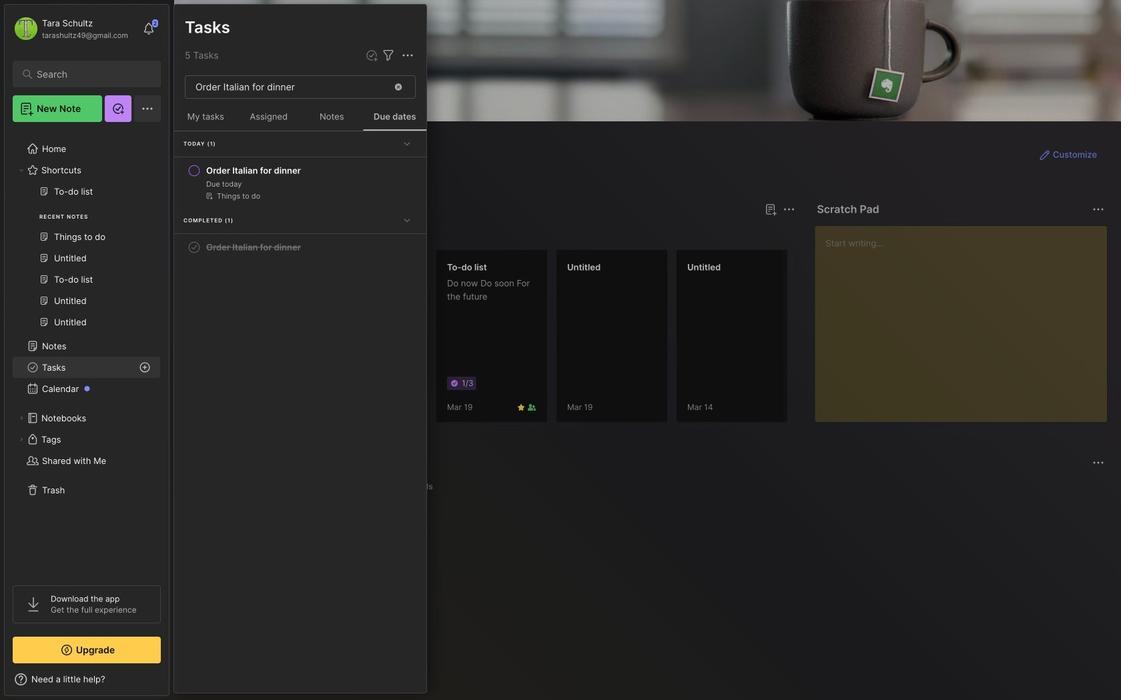 Task type: locate. For each thing, give the bounding box(es) containing it.
group
[[13, 181, 160, 341]]

1 vertical spatial row
[[180, 236, 421, 260]]

0 vertical spatial row
[[180, 159, 421, 207]]

1 tab list from the top
[[198, 226, 793, 242]]

Search text field
[[37, 68, 143, 81]]

tab list
[[198, 226, 793, 242], [198, 479, 1103, 495]]

More actions and view options field
[[396, 47, 416, 64]]

Find tasks… text field
[[188, 76, 385, 98]]

row
[[180, 159, 421, 207], [180, 236, 421, 260]]

collapse completed image
[[400, 214, 414, 227]]

None search field
[[37, 66, 143, 82]]

collapse today image
[[400, 137, 414, 150]]

0 vertical spatial tab list
[[198, 226, 793, 242]]

1 vertical spatial tab list
[[198, 479, 1103, 495]]

filter tasks image
[[380, 48, 396, 64]]

row group
[[174, 131, 426, 261], [196, 250, 1121, 431]]

group inside tree
[[13, 181, 160, 341]]

tab
[[198, 226, 237, 242], [243, 226, 297, 242], [255, 479, 295, 495], [402, 479, 439, 495]]

tree
[[5, 130, 169, 574]]



Task type: vqa. For each thing, say whether or not it's contained in the screenshot.
the bottom tab list
yes



Task type: describe. For each thing, give the bounding box(es) containing it.
2 row from the top
[[180, 236, 421, 260]]

2 tab list from the top
[[198, 479, 1103, 495]]

expand tags image
[[17, 436, 25, 444]]

more actions and view options image
[[400, 48, 416, 64]]

Account field
[[13, 15, 128, 42]]

click to collapse image
[[169, 676, 179, 692]]

none search field inside main "element"
[[37, 66, 143, 82]]

WHAT'S NEW field
[[5, 669, 169, 691]]

tree inside main "element"
[[5, 130, 169, 574]]

expand notebooks image
[[17, 414, 25, 422]]

new task image
[[365, 49, 378, 62]]

main element
[[0, 0, 174, 701]]

1 row from the top
[[180, 159, 421, 207]]

grid grid
[[196, 503, 1108, 685]]

Start writing… text field
[[826, 226, 1107, 412]]

Filter tasks field
[[380, 47, 396, 64]]



